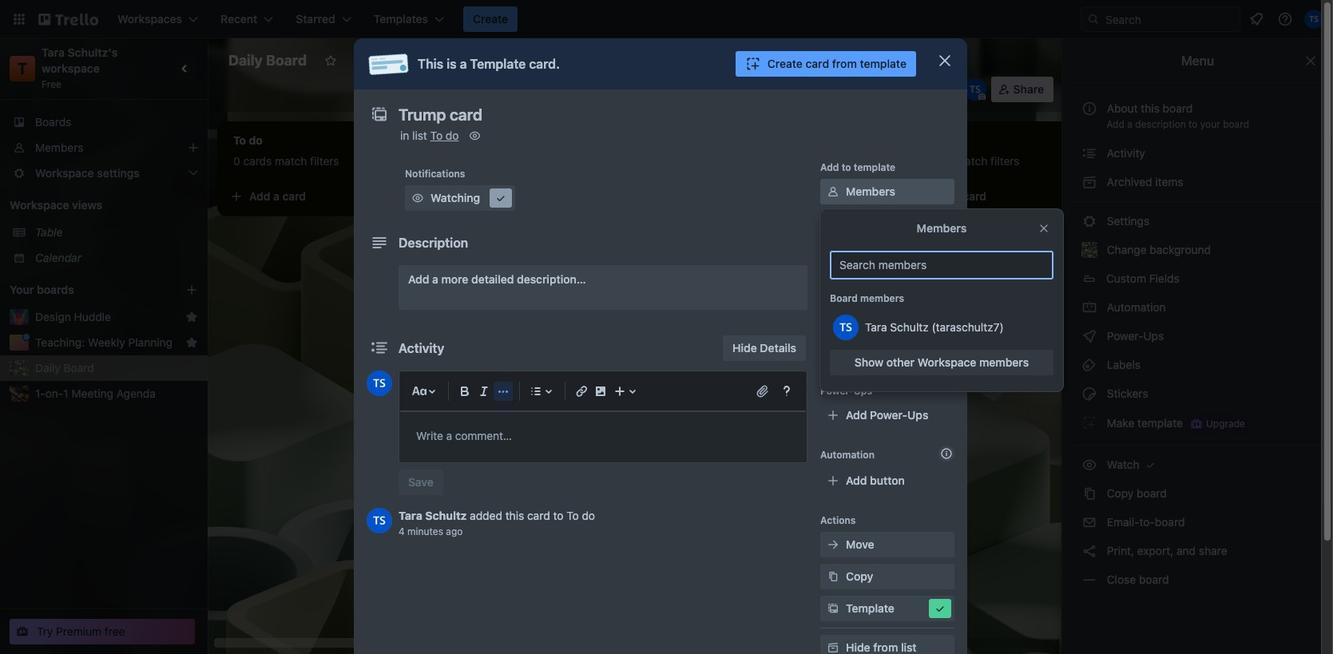 Task type: describe. For each thing, give the bounding box(es) containing it.
3 add a card button from the left
[[905, 184, 1084, 209]]

0 horizontal spatial custom fields button
[[821, 344, 955, 360]]

tara schultz (taraschultz7)
[[865, 320, 1004, 334]]

ups inside button
[[669, 82, 690, 96]]

change
[[1107, 243, 1147, 257]]

create button
[[463, 6, 518, 32]]

add a more detailed description… link
[[399, 265, 808, 310]]

sm image for activity link
[[1082, 145, 1098, 161]]

automation button
[[703, 77, 796, 102]]

sm image up copy board
[[1143, 457, 1159, 473]]

sm image for power-ups link
[[1082, 328, 1098, 344]]

watch
[[1104, 458, 1143, 471]]

show
[[855, 356, 884, 369]]

2 vertical spatial members
[[917, 221, 967, 235]]

starred icon image for design huddle
[[185, 311, 198, 324]]

notifications
[[405, 168, 465, 180]]

2 vertical spatial template
[[1138, 416, 1183, 430]]

1-on-1 meeting agenda
[[35, 387, 156, 400]]

actions
[[821, 515, 856, 527]]

cards for 1st add a card 'button' from right
[[924, 154, 953, 168]]

to inside the about this board add a description to your board
[[1189, 118, 1198, 130]]

add to template
[[821, 161, 896, 173]]

automation inside button
[[726, 82, 787, 96]]

0 horizontal spatial to
[[430, 129, 443, 142]]

2 horizontal spatial power-ups
[[1104, 329, 1167, 343]]

archived items
[[1104, 175, 1184, 189]]

button
[[870, 474, 905, 487]]

2 horizontal spatial workspace
[[918, 356, 977, 369]]

1 vertical spatial daily board
[[35, 361, 94, 375]]

workspace visible button
[[347, 48, 481, 74]]

in list to do
[[400, 129, 459, 142]]

views
[[72, 198, 102, 212]]

power-ups link
[[1072, 324, 1324, 349]]

detailed
[[472, 272, 514, 286]]

0 vertical spatial watching button
[[508, 77, 596, 102]]

sm image for move link on the right bottom
[[825, 537, 841, 553]]

this is a template card.
[[418, 57, 560, 71]]

copy link
[[821, 564, 955, 590]]

close dialog image
[[936, 51, 955, 70]]

star or unstar board image
[[325, 54, 337, 67]]

4
[[399, 526, 405, 538]]

1 horizontal spatial members
[[980, 356, 1029, 369]]

0 notifications image
[[1247, 10, 1267, 29]]

agenda
[[116, 387, 156, 400]]

share
[[1014, 82, 1044, 96]]

clear all
[[903, 82, 946, 96]]

to-
[[1140, 515, 1155, 529]]

1 horizontal spatial automation
[[821, 449, 875, 461]]

copy for copy board
[[1107, 487, 1134, 500]]

stickers link
[[1072, 381, 1324, 407]]

add a more detailed description…
[[408, 272, 586, 286]]

0 vertical spatial activity
[[1104, 146, 1146, 160]]

close board link
[[1072, 567, 1324, 593]]

share
[[1199, 544, 1228, 558]]

boards
[[37, 283, 74, 296]]

watching for "watching" button to the top
[[537, 82, 586, 96]]

do inside tara schultz added this card to to do 4 minutes ago
[[582, 509, 595, 523]]

cover link
[[821, 307, 955, 332]]

sm image down the template button
[[825, 640, 841, 654]]

labels link
[[1072, 352, 1324, 378]]

image image
[[591, 382, 610, 401]]

tara schultz's workspace free
[[42, 46, 121, 90]]

card inside tara schultz added this card to to do 4 minutes ago
[[527, 509, 550, 523]]

and
[[1177, 544, 1196, 558]]

to inside tara schultz added this card to to do 4 minutes ago
[[553, 509, 564, 523]]

add a card for 2nd add a card 'button' from left
[[476, 189, 533, 203]]

sm image for cover link
[[825, 312, 841, 328]]

tara schultz (taraschultz7) image inside primary element
[[1305, 10, 1324, 29]]

tara schultz (taraschultz7) image left text styles image
[[367, 371, 392, 396]]

0 vertical spatial template
[[470, 57, 526, 71]]

1 vertical spatial template
[[854, 161, 896, 173]]

t link
[[10, 56, 35, 82]]

sm image for checklist link
[[825, 248, 841, 264]]

more formatting image
[[494, 382, 513, 401]]

design huddle button
[[35, 309, 179, 325]]

board up the 1
[[64, 361, 94, 375]]

settings
[[1104, 214, 1150, 228]]

daily inside text box
[[229, 52, 263, 69]]

email-to-board link
[[1072, 510, 1324, 535]]

ups down show
[[854, 385, 873, 397]]

added
[[470, 509, 503, 523]]

board link
[[484, 48, 552, 74]]

power- inside button
[[632, 82, 670, 96]]

filters for 1st add a card 'button' from right
[[991, 154, 1020, 168]]

schultz for added
[[425, 509, 467, 523]]

text styles image
[[410, 382, 429, 401]]

archived
[[1107, 175, 1153, 189]]

background
[[1150, 243, 1211, 257]]

upgrade button
[[1187, 415, 1249, 434]]

items
[[1156, 175, 1184, 189]]

schultz for (taraschultz7)
[[890, 320, 929, 334]]

weekly
[[88, 336, 125, 349]]

create card from template button
[[736, 51, 917, 77]]

custom fields for the topmost custom fields "button"
[[1107, 272, 1180, 285]]

filters for 2nd add a card 'button' from left
[[537, 154, 566, 168]]

power- right open help dialog icon
[[821, 385, 854, 397]]

sm image for the archived items link
[[1082, 174, 1098, 190]]

1 add a card button from the left
[[224, 184, 403, 209]]

daily board link
[[35, 360, 198, 376]]

teaching: weekly planning
[[35, 336, 173, 349]]

workspace views
[[10, 198, 102, 212]]

create from template… image
[[409, 190, 422, 203]]

list
[[412, 129, 427, 142]]

boards link
[[0, 109, 208, 135]]

other
[[887, 356, 915, 369]]

1 vertical spatial watching button
[[405, 185, 515, 211]]

add inside the about this board add a description to your board
[[1107, 118, 1125, 130]]

labels
[[1104, 358, 1141, 372]]

board right your
[[1223, 118, 1250, 130]]

sm image for "watching" button to the bottom
[[410, 190, 426, 206]]

add power-ups
[[846, 408, 929, 422]]

to do link
[[430, 129, 459, 142]]

sm image for copy board 'link'
[[1082, 486, 1098, 502]]

Board name text field
[[221, 48, 315, 74]]

1
[[63, 387, 69, 400]]

this inside the about this board add a description to your board
[[1141, 101, 1160, 115]]

customize views image
[[560, 53, 576, 69]]

tara for tara schultz's workspace free
[[42, 46, 65, 59]]

1 vertical spatial daily
[[35, 361, 61, 375]]

1 horizontal spatial to
[[842, 161, 852, 173]]

board left customize views image
[[511, 54, 543, 67]]

calendar
[[35, 251, 82, 264]]

sm image for automation link
[[1082, 300, 1098, 316]]

tara for tara schultz (taraschultz7)
[[865, 320, 887, 334]]

design huddle
[[35, 310, 111, 324]]

2 0 cards match filters from the left
[[460, 154, 566, 168]]

hide details link
[[723, 336, 806, 361]]

add board image
[[185, 284, 198, 296]]

add button
[[846, 474, 905, 487]]

3 add a card from the left
[[930, 189, 987, 203]]

search image
[[1088, 13, 1100, 26]]

copy for copy
[[846, 570, 874, 583]]

1 cards from the left
[[243, 154, 272, 168]]

1 match from the left
[[275, 154, 307, 168]]

description
[[399, 236, 468, 250]]

0 vertical spatial members
[[861, 292, 905, 304]]

description…
[[517, 272, 586, 286]]

change background link
[[1072, 237, 1324, 263]]

design
[[35, 310, 71, 324]]

ups down other
[[908, 408, 929, 422]]

all
[[934, 82, 946, 96]]

add power-ups link
[[821, 403, 955, 428]]

1 filters from the left
[[310, 154, 339, 168]]

template inside button
[[846, 602, 895, 615]]

template button
[[821, 596, 955, 622]]

free
[[105, 625, 125, 638]]

hide details
[[733, 341, 797, 355]]

copy board
[[1104, 487, 1167, 500]]

0 horizontal spatial activity
[[399, 341, 445, 356]]

attach and insert link image
[[755, 384, 771, 400]]



Task type: vqa. For each thing, say whether or not it's contained in the screenshot.
topmost |
no



Task type: locate. For each thing, give the bounding box(es) containing it.
power-ups button
[[600, 77, 700, 102]]

share button
[[991, 77, 1054, 102]]

0 horizontal spatial this
[[506, 509, 524, 523]]

members for the topmost members link
[[35, 141, 83, 154]]

0 horizontal spatial fields
[[890, 344, 921, 358]]

Main content area, start typing to enter text. text field
[[416, 427, 790, 446]]

daily board inside text box
[[229, 52, 307, 69]]

members up search members text box
[[917, 221, 967, 235]]

1 add a card from the left
[[249, 189, 306, 203]]

power-ups inside button
[[632, 82, 690, 96]]

custom fields button down cover link
[[821, 344, 955, 360]]

sm image for the template button
[[825, 601, 841, 617]]

sm image for stickers link
[[1082, 386, 1098, 402]]

tara schultz (taraschultz7) image left 4
[[367, 508, 392, 534]]

automation down 'change'
[[1104, 300, 1166, 314]]

visible
[[437, 54, 471, 67]]

3 cards from the left
[[924, 154, 953, 168]]

create up 'automation' button
[[768, 57, 803, 70]]

table
[[35, 225, 63, 239]]

board up description
[[1163, 101, 1193, 115]]

watch link
[[1072, 452, 1324, 478]]

sm image inside "watching" button
[[410, 190, 426, 206]]

sm image inside power-ups link
[[1082, 328, 1098, 344]]

sm image for settings link
[[1082, 213, 1098, 229]]

1 vertical spatial starred icon image
[[185, 336, 198, 349]]

1 horizontal spatial members
[[846, 185, 896, 198]]

schultz up ago
[[425, 509, 467, 523]]

1 horizontal spatial schultz
[[890, 320, 929, 334]]

1 horizontal spatial 0 cards match filters
[[460, 154, 566, 168]]

board up to-
[[1137, 487, 1167, 500]]

members down boards
[[35, 141, 83, 154]]

fields
[[1150, 272, 1180, 285], [890, 344, 921, 358]]

0 horizontal spatial do
[[446, 129, 459, 142]]

0 vertical spatial members link
[[0, 135, 208, 161]]

2 filters from the left
[[537, 154, 566, 168]]

free
[[42, 78, 62, 90]]

tara schultz (taraschultz7) image down board members
[[833, 315, 859, 340]]

watching down customize views image
[[537, 82, 586, 96]]

1 horizontal spatial filters
[[537, 154, 566, 168]]

fields down cover link
[[890, 344, 921, 358]]

1 horizontal spatial copy
[[1107, 487, 1134, 500]]

custom fields button up automation link
[[1072, 266, 1324, 292]]

link image
[[572, 382, 591, 401]]

0 horizontal spatial add a card button
[[224, 184, 403, 209]]

custom for the topmost custom fields "button"
[[1107, 272, 1147, 285]]

0 horizontal spatial template
[[470, 57, 526, 71]]

1 horizontal spatial tara
[[399, 509, 423, 523]]

this up description
[[1141, 101, 1160, 115]]

2 vertical spatial workspace
[[918, 356, 977, 369]]

more
[[442, 272, 469, 286]]

tara schultz (taraschultz7) image
[[1305, 10, 1324, 29], [964, 78, 987, 101], [833, 315, 859, 340], [367, 371, 392, 396], [367, 508, 392, 534]]

1 horizontal spatial daily
[[229, 52, 263, 69]]

details
[[760, 341, 797, 355]]

sm image left stickers
[[1082, 386, 1098, 402]]

custom down 'change'
[[1107, 272, 1147, 285]]

card
[[806, 57, 830, 70], [283, 189, 306, 203], [509, 189, 533, 203], [963, 189, 987, 203], [527, 509, 550, 523]]

filters
[[823, 82, 856, 96]]

1 horizontal spatial to
[[567, 509, 579, 523]]

workspace inside button
[[376, 54, 435, 67]]

0 horizontal spatial create
[[473, 12, 508, 26]]

sm image right power-ups button
[[703, 77, 726, 99]]

2 add a card button from the left
[[451, 184, 630, 209]]

card.
[[529, 57, 560, 71]]

workspace left is
[[376, 54, 435, 67]]

0 horizontal spatial filters
[[310, 154, 339, 168]]

1 horizontal spatial this
[[1141, 101, 1160, 115]]

2 starred icon image from the top
[[185, 336, 198, 349]]

schultz inside tara schultz added this card to to do 4 minutes ago
[[425, 509, 467, 523]]

sm image inside the archived items link
[[1082, 174, 1098, 190]]

make
[[1107, 416, 1135, 430]]

1 vertical spatial schultz
[[425, 509, 467, 523]]

0 horizontal spatial members
[[35, 141, 83, 154]]

1 vertical spatial watching
[[431, 191, 480, 205]]

0 horizontal spatial members
[[861, 292, 905, 304]]

tara inside tara schultz added this card to to do 4 minutes ago
[[399, 509, 423, 523]]

2 horizontal spatial add a card
[[930, 189, 987, 203]]

2 horizontal spatial 0 cards match filters
[[914, 154, 1020, 168]]

primary element
[[0, 0, 1334, 38]]

fields down change background
[[1150, 272, 1180, 285]]

activity up text styles image
[[399, 341, 445, 356]]

automation link
[[1072, 295, 1324, 320]]

meeting
[[72, 387, 113, 400]]

starred icon image for teaching: weekly planning
[[185, 336, 198, 349]]

sm image inside email-to-board link
[[1082, 515, 1098, 531]]

sm image inside checklist link
[[825, 248, 841, 264]]

sm image left archived
[[1082, 174, 1098, 190]]

daily board
[[229, 52, 307, 69], [35, 361, 94, 375]]

1 vertical spatial this
[[506, 509, 524, 523]]

2 horizontal spatial cards
[[924, 154, 953, 168]]

members link down boards
[[0, 135, 208, 161]]

attachment button
[[821, 275, 955, 300]]

sm image inside copy board 'link'
[[1082, 486, 1098, 502]]

members down add to template
[[846, 185, 896, 198]]

0 vertical spatial custom
[[1107, 272, 1147, 285]]

board inside 'link'
[[1137, 487, 1167, 500]]

3 filters from the left
[[991, 154, 1020, 168]]

custom fields down change background
[[1107, 272, 1180, 285]]

0 vertical spatial copy
[[1107, 487, 1134, 500]]

export,
[[1138, 544, 1174, 558]]

1 0 cards match filters from the left
[[233, 154, 339, 168]]

2 vertical spatial automation
[[821, 449, 875, 461]]

sm image inside print, export, and share link
[[1082, 543, 1098, 559]]

italic ⌘i image
[[475, 382, 494, 401]]

sm image
[[703, 77, 726, 99], [1082, 174, 1098, 190], [825, 184, 841, 200], [410, 190, 426, 206], [1082, 213, 1098, 229], [825, 312, 841, 328], [1082, 386, 1098, 402], [1082, 457, 1098, 473], [1143, 457, 1159, 473], [1082, 486, 1098, 502], [1082, 515, 1098, 531], [825, 569, 841, 585], [825, 640, 841, 654]]

this right added
[[506, 509, 524, 523]]

sm image inside close board link
[[1082, 572, 1098, 588]]

sm image down actions
[[825, 569, 841, 585]]

watching down notifications
[[431, 191, 480, 205]]

template down copy link
[[846, 602, 895, 615]]

sm image inside activity link
[[1082, 145, 1098, 161]]

premium
[[56, 625, 102, 638]]

1 vertical spatial do
[[582, 509, 595, 523]]

1 vertical spatial to
[[567, 509, 579, 523]]

teaching: weekly planning button
[[35, 335, 179, 351]]

sm image for email-to-board link
[[1082, 515, 1098, 531]]

workspace for workspace visible
[[376, 54, 435, 67]]

3 match from the left
[[956, 154, 988, 168]]

0 horizontal spatial members link
[[0, 135, 208, 161]]

0 horizontal spatial copy
[[846, 570, 874, 583]]

open help dialog image
[[777, 382, 797, 401]]

1 vertical spatial workspace
[[10, 198, 69, 212]]

1 vertical spatial copy
[[846, 570, 874, 583]]

print, export, and share link
[[1072, 539, 1324, 564]]

workspace visible
[[376, 54, 471, 67]]

copy up email-
[[1107, 487, 1134, 500]]

to inside tara schultz added this card to to do 4 minutes ago
[[567, 509, 579, 523]]

0 vertical spatial daily
[[229, 52, 263, 69]]

1 horizontal spatial power-ups
[[821, 385, 873, 397]]

0 horizontal spatial tara
[[42, 46, 65, 59]]

in
[[400, 129, 409, 142]]

calendar link
[[35, 250, 198, 266]]

your
[[1201, 118, 1221, 130]]

create card from template
[[768, 57, 907, 70]]

Search members text field
[[830, 251, 1054, 280]]

copy down move
[[846, 570, 874, 583]]

huddle
[[74, 310, 111, 324]]

0 vertical spatial tara
[[42, 46, 65, 59]]

tara schultz's workspace link
[[42, 46, 121, 75]]

cover
[[846, 312, 877, 326]]

sm image down notifications
[[410, 190, 426, 206]]

print,
[[1107, 544, 1135, 558]]

1 vertical spatial power-ups
[[1104, 329, 1167, 343]]

sm image inside settings link
[[1082, 213, 1098, 229]]

card inside button
[[806, 57, 830, 70]]

1 horizontal spatial activity
[[1104, 146, 1146, 160]]

create inside button
[[768, 57, 803, 70]]

sm image inside move link
[[825, 537, 841, 553]]

lists image
[[527, 382, 546, 401]]

0 horizontal spatial watching
[[431, 191, 480, 205]]

create from template… image
[[863, 190, 876, 203]]

automation
[[726, 82, 787, 96], [1104, 300, 1166, 314], [821, 449, 875, 461]]

ups left 'automation' button
[[669, 82, 690, 96]]

add a card button
[[224, 184, 403, 209], [451, 184, 630, 209], [905, 184, 1084, 209]]

1 horizontal spatial fields
[[1150, 272, 1180, 285]]

board down 'export,'
[[1139, 573, 1169, 587]]

0 horizontal spatial add a card
[[249, 189, 306, 203]]

sm image inside members link
[[825, 184, 841, 200]]

to right added
[[553, 509, 564, 523]]

0 vertical spatial this
[[1141, 101, 1160, 115]]

2 vertical spatial power-ups
[[821, 385, 873, 397]]

sm image left cover
[[825, 312, 841, 328]]

template
[[860, 57, 907, 70], [854, 161, 896, 173], [1138, 416, 1183, 430]]

sm image inside 'automation' button
[[703, 77, 726, 99]]

your boards
[[10, 283, 74, 296]]

tara up 4
[[399, 509, 423, 523]]

create inside button
[[473, 12, 508, 26]]

0 vertical spatial fields
[[1150, 272, 1180, 285]]

members link down add to template
[[821, 179, 955, 205]]

sm image for right members link
[[825, 184, 841, 200]]

copy inside 'link'
[[1107, 487, 1134, 500]]

checklist
[[846, 249, 895, 262]]

try
[[37, 625, 53, 638]]

1 vertical spatial fields
[[890, 344, 921, 358]]

1 horizontal spatial workspace
[[376, 54, 435, 67]]

1 horizontal spatial template
[[846, 602, 895, 615]]

0 vertical spatial custom fields button
[[1072, 266, 1324, 292]]

automation up add button on the right of the page
[[821, 449, 875, 461]]

sm image inside labels link
[[1082, 357, 1098, 373]]

1 horizontal spatial create
[[768, 57, 803, 70]]

open information menu image
[[1278, 11, 1294, 27]]

settings link
[[1072, 209, 1324, 234]]

template down the create button
[[470, 57, 526, 71]]

1 horizontal spatial custom fields button
[[1072, 266, 1324, 292]]

2 add a card from the left
[[476, 189, 533, 203]]

create for create
[[473, 12, 508, 26]]

1 horizontal spatial add a card
[[476, 189, 533, 203]]

board inside text box
[[266, 52, 307, 69]]

3 0 cards match filters from the left
[[914, 154, 1020, 168]]

from
[[832, 57, 857, 70]]

2 cards from the left
[[470, 154, 499, 168]]

members down (taraschultz7) at the right of page
[[980, 356, 1029, 369]]

power-ups up labels
[[1104, 329, 1167, 343]]

sm image inside automation link
[[1082, 300, 1098, 316]]

boards
[[35, 115, 71, 129]]

power- down primary element
[[632, 82, 670, 96]]

add a card for first add a card 'button' from left
[[249, 189, 306, 203]]

0
[[880, 82, 887, 96], [233, 154, 240, 168], [460, 154, 467, 168], [914, 154, 921, 168]]

custom down cover
[[846, 344, 887, 358]]

template right make
[[1138, 416, 1183, 430]]

tara schultz (taraschultz7) image right all
[[964, 78, 987, 101]]

copy board link
[[1072, 481, 1324, 507]]

schultz
[[890, 320, 929, 334], [425, 509, 467, 523]]

1 vertical spatial template
[[846, 602, 895, 615]]

Search field
[[1100, 7, 1240, 31]]

tara down board members
[[865, 320, 887, 334]]

watching button down notifications
[[405, 185, 515, 211]]

sm image left watch at the bottom of page
[[1082, 457, 1098, 473]]

your boards with 4 items element
[[10, 280, 161, 300]]

schultz up other
[[890, 320, 929, 334]]

starred icon image right planning
[[185, 336, 198, 349]]

menu
[[1182, 54, 1215, 68]]

sm image for labels link
[[1082, 357, 1098, 373]]

automation down the create card from template button at the top right of the page
[[726, 82, 787, 96]]

watching button
[[508, 77, 596, 102], [405, 185, 515, 211]]

1 horizontal spatial cards
[[470, 154, 499, 168]]

move
[[846, 538, 875, 551]]

sm image for 'automation' button
[[703, 77, 726, 99]]

0 vertical spatial to
[[430, 129, 443, 142]]

members up cover link
[[861, 292, 905, 304]]

daily
[[229, 52, 263, 69], [35, 361, 61, 375]]

template right from
[[860, 57, 907, 70]]

sm image left email-
[[1082, 515, 1098, 531]]

upgrade
[[1207, 418, 1246, 430]]

activity up archived
[[1104, 146, 1146, 160]]

0 horizontal spatial 0 cards match filters
[[233, 154, 339, 168]]

email-
[[1107, 515, 1140, 529]]

0 vertical spatial starred icon image
[[185, 311, 198, 324]]

0 cards match filters
[[233, 154, 339, 168], [460, 154, 566, 168], [914, 154, 1020, 168]]

1 horizontal spatial do
[[582, 509, 595, 523]]

sm image for watch link
[[1082, 457, 1098, 473]]

sm image inside copy link
[[825, 569, 841, 585]]

2 horizontal spatial members
[[917, 221, 967, 235]]

add button button
[[821, 468, 955, 494]]

editor toolbar toolbar
[[407, 379, 800, 404]]

sm image for print, export, and share link
[[1082, 543, 1098, 559]]

custom fields for left custom fields "button"
[[846, 344, 921, 358]]

tara up workspace on the left top of page
[[42, 46, 65, 59]]

teaching:
[[35, 336, 85, 349]]

t
[[17, 59, 27, 78]]

sm image for close board link
[[1082, 572, 1098, 588]]

members for right members link
[[846, 185, 896, 198]]

sm image down add to template
[[825, 184, 841, 200]]

power-ups down show
[[821, 385, 873, 397]]

0 vertical spatial workspace
[[376, 54, 435, 67]]

0 horizontal spatial daily board
[[35, 361, 94, 375]]

archived items link
[[1072, 169, 1324, 195]]

save
[[408, 475, 434, 489]]

0 vertical spatial members
[[35, 141, 83, 154]]

sm image left settings
[[1082, 213, 1098, 229]]

1 vertical spatial create
[[768, 57, 803, 70]]

power- up labels
[[1107, 329, 1144, 343]]

tara for tara schultz added this card to to do 4 minutes ago
[[399, 509, 423, 523]]

ups down automation link
[[1144, 329, 1164, 343]]

0 horizontal spatial custom
[[846, 344, 887, 358]]

a inside the about this board add a description to your board
[[1128, 118, 1133, 130]]

sm image
[[467, 128, 483, 144], [1082, 145, 1098, 161], [493, 190, 509, 206], [825, 248, 841, 264], [1082, 300, 1098, 316], [1082, 328, 1098, 344], [1082, 357, 1098, 373], [1082, 415, 1098, 431], [825, 537, 841, 553], [1082, 543, 1098, 559], [1082, 572, 1098, 588], [825, 601, 841, 617], [933, 601, 948, 617]]

members
[[861, 292, 905, 304], [980, 356, 1029, 369]]

bold ⌘b image
[[455, 382, 475, 401]]

daily board left the star or unstar board image
[[229, 52, 307, 69]]

to down the filters
[[842, 161, 852, 173]]

1 vertical spatial members
[[980, 356, 1029, 369]]

about
[[1107, 101, 1138, 115]]

starred icon image
[[185, 311, 198, 324], [185, 336, 198, 349]]

template up create from template… icon
[[854, 161, 896, 173]]

2 horizontal spatial match
[[956, 154, 988, 168]]

0 horizontal spatial cards
[[243, 154, 272, 168]]

1 starred icon image from the top
[[185, 311, 198, 324]]

sm image inside stickers link
[[1082, 386, 1098, 402]]

1 vertical spatial tara
[[865, 320, 887, 334]]

0 horizontal spatial schultz
[[425, 509, 467, 523]]

0 vertical spatial daily board
[[229, 52, 307, 69]]

this
[[418, 57, 444, 71]]

create for create card from template
[[768, 57, 803, 70]]

planning
[[128, 336, 173, 349]]

hide
[[733, 341, 757, 355]]

sm image left copy board
[[1082, 486, 1098, 502]]

2 match from the left
[[502, 154, 534, 168]]

to left your
[[1189, 118, 1198, 130]]

custom for left custom fields "button"
[[846, 344, 887, 358]]

members link
[[0, 135, 208, 161], [821, 179, 955, 205]]

1 horizontal spatial custom fields
[[1107, 272, 1180, 285]]

1 horizontal spatial members link
[[821, 179, 955, 205]]

tara inside tara schultz's workspace free
[[42, 46, 65, 59]]

copy
[[1107, 487, 1134, 500], [846, 570, 874, 583]]

custom
[[1107, 272, 1147, 285], [846, 344, 887, 358]]

starred icon image down add board image
[[185, 311, 198, 324]]

this inside tara schultz added this card to to do 4 minutes ago
[[506, 509, 524, 523]]

board up "print, export, and share"
[[1155, 515, 1185, 529]]

cards for 2nd add a card 'button' from left
[[470, 154, 499, 168]]

0 vertical spatial do
[[446, 129, 459, 142]]

1-on-1 meeting agenda link
[[35, 386, 198, 402]]

workspace down tara schultz (taraschultz7)
[[918, 356, 977, 369]]

2 horizontal spatial automation
[[1104, 300, 1166, 314]]

1 vertical spatial activity
[[399, 341, 445, 356]]

daily board up the 1
[[35, 361, 94, 375]]

members
[[35, 141, 83, 154], [846, 185, 896, 198], [917, 221, 967, 235]]

2 horizontal spatial filters
[[991, 154, 1020, 168]]

2 horizontal spatial add a card button
[[905, 184, 1084, 209]]

create up "this is a template card."
[[473, 12, 508, 26]]

power-ups
[[632, 82, 690, 96], [1104, 329, 1167, 343], [821, 385, 873, 397]]

0 vertical spatial create
[[473, 12, 508, 26]]

1-
[[35, 387, 45, 400]]

board up cover
[[830, 292, 858, 304]]

0 vertical spatial custom fields
[[1107, 272, 1180, 285]]

0 horizontal spatial daily
[[35, 361, 61, 375]]

board left the star or unstar board image
[[266, 52, 307, 69]]

show other workspace members
[[855, 356, 1029, 369]]

watching for "watching" button to the bottom
[[431, 191, 480, 205]]

0 vertical spatial schultz
[[890, 320, 929, 334]]

power-ups down primary element
[[632, 82, 690, 96]]

template
[[470, 57, 526, 71], [846, 602, 895, 615]]

power- down other
[[870, 408, 908, 422]]

sm image for copy link
[[825, 569, 841, 585]]

show other workspace members link
[[830, 350, 1054, 376]]

tara schultz (taraschultz7) image right open information menu icon
[[1305, 10, 1324, 29]]

workspace up table at the left of the page
[[10, 198, 69, 212]]

0 horizontal spatial custom fields
[[846, 344, 921, 358]]

sm image inside cover link
[[825, 312, 841, 328]]

workspace for workspace views
[[10, 198, 69, 212]]

schultz's
[[68, 46, 118, 59]]

template inside button
[[860, 57, 907, 70]]

watching button down card.
[[508, 77, 596, 102]]

2 horizontal spatial to
[[1189, 118, 1198, 130]]

0 horizontal spatial workspace
[[10, 198, 69, 212]]

1 horizontal spatial match
[[502, 154, 534, 168]]

custom fields down cover link
[[846, 344, 921, 358]]

(taraschultz7)
[[932, 320, 1004, 334]]

None text field
[[391, 101, 918, 129]]

add inside button
[[846, 474, 867, 487]]



